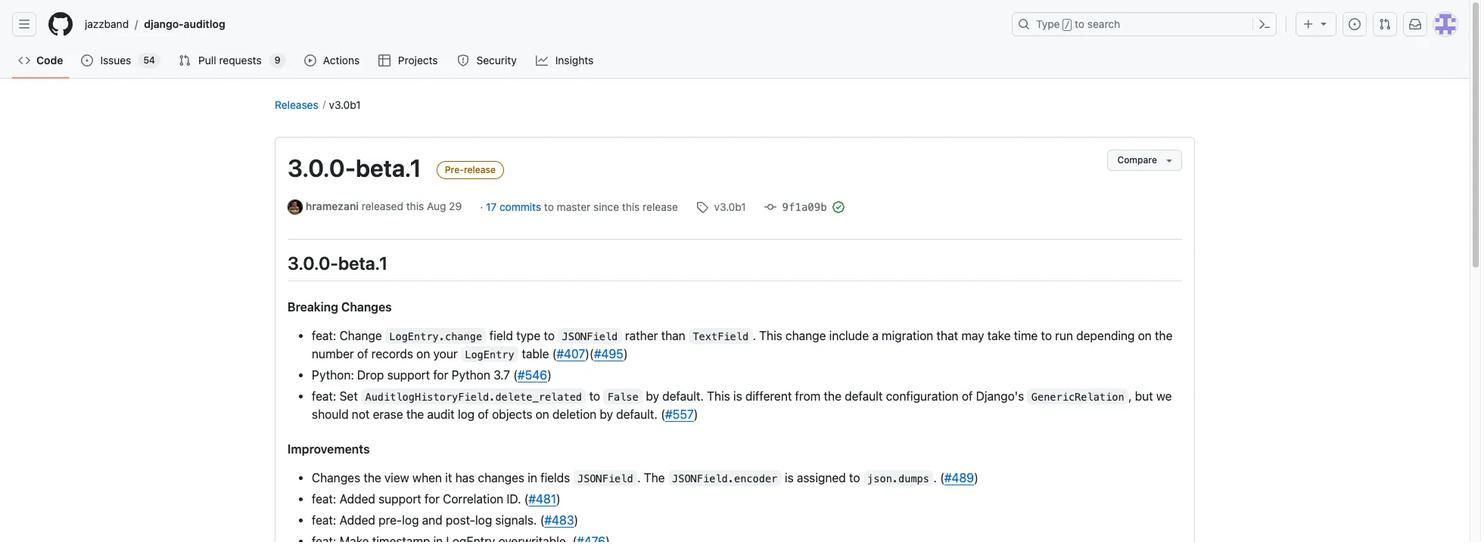 Task type: describe. For each thing, give the bounding box(es) containing it.
changes inside changes the view when it has changes in fields jsonfield . the jsonfield.encoder is assigned to json.dumps . ( #489 ) feat: added support for correlation id. ( #481 ) feat: added pre-log and post-log signals. ( #483 )
[[312, 471, 360, 485]]

3.0.0- for breaking
[[288, 253, 338, 274]]

#483
[[545, 514, 574, 527]]

3.0.0- for pre-
[[288, 154, 356, 182]]

breaking
[[288, 300, 338, 314]]

2 horizontal spatial on
[[1138, 329, 1152, 343]]

post-
[[446, 514, 475, 527]]

( right table
[[552, 347, 557, 361]]

to up logentry table ( #407 )( #495 )
[[544, 329, 555, 343]]

should
[[312, 408, 349, 421]]

view
[[385, 471, 409, 485]]

that
[[937, 329, 959, 343]]

triangle down image inside compare popup button
[[1164, 154, 1176, 167]]

issue opened image
[[1349, 18, 1361, 30]]

log down correlation
[[475, 514, 492, 527]]

migration
[[882, 329, 934, 343]]

releases link
[[275, 98, 318, 111]]

29
[[449, 200, 462, 213]]

homepage image
[[48, 12, 73, 36]]

0 horizontal spatial this
[[406, 200, 424, 213]]

releases
[[275, 98, 318, 111]]

number
[[312, 347, 354, 361]]

#557 link
[[665, 408, 694, 421]]

than
[[661, 329, 686, 343]]

list containing jazzband
[[79, 12, 1003, 36]]

2 feat: from the top
[[312, 390, 336, 403]]

audit
[[427, 408, 455, 421]]

1 vertical spatial v3.0b1
[[714, 201, 746, 214]]

( right "json.dumps"
[[940, 471, 945, 485]]

auditloghistoryfield.delete_related
[[365, 391, 582, 403]]

records
[[372, 347, 413, 361]]

beta.1 for breaking
[[338, 253, 388, 274]]

1 added from the top
[[340, 492, 375, 506]]

#481
[[529, 492, 556, 506]]

the inside . this change include a migration that may take time to run depending on the number of records on your
[[1155, 329, 1173, 343]]

support inside changes the view when it has changes in fields jsonfield . the jsonfield.encoder is assigned to json.dumps . ( #489 ) feat: added support for correlation id. ( #481 ) feat: added pre-log and post-log signals. ( #483 )
[[379, 492, 421, 506]]

·
[[480, 201, 483, 214]]

#489
[[945, 471, 974, 485]]

but
[[1135, 390, 1154, 403]]

logentry table ( #407 )( #495 )
[[465, 347, 628, 361]]

the inside changes the view when it has changes in fields jsonfield . the jsonfield.encoder is assigned to json.dumps . ( #489 ) feat: added support for correlation id. ( #481 ) feat: added pre-log and post-log signals. ( #483 )
[[364, 471, 381, 485]]

0 horizontal spatial release
[[464, 164, 496, 176]]

to left master
[[544, 201, 554, 214]]

your
[[433, 347, 458, 361]]

compare
[[1118, 154, 1158, 166]]

depending
[[1077, 329, 1135, 343]]

. this change include a migration that may take time to run depending on the number of records on your
[[312, 329, 1173, 361]]

1 horizontal spatial default.
[[663, 390, 704, 403]]

#495 link
[[594, 347, 624, 361]]

#483 link
[[545, 514, 574, 527]]

)(
[[585, 347, 594, 361]]

#407
[[557, 347, 585, 361]]

django-
[[144, 17, 184, 30]]

has
[[455, 471, 475, 485]]

type / to search
[[1036, 17, 1121, 30]]

released
[[362, 200, 403, 213]]

projects
[[398, 54, 438, 67]]

may
[[962, 329, 985, 343]]

changes the view when it has changes in fields jsonfield . the jsonfield.encoder is assigned to json.dumps . ( #489 ) feat: added support for correlation id. ( #481 ) feat: added pre-log and post-log signals. ( #483 )
[[312, 471, 979, 527]]

issue opened image
[[81, 55, 93, 67]]

change
[[340, 329, 382, 343]]

correlation
[[443, 492, 504, 506]]

drop
[[357, 368, 384, 382]]

. inside . this change include a migration that may take time to run depending on the number of records on your
[[753, 329, 756, 343]]

issues
[[100, 54, 131, 67]]

genericrelation
[[1032, 391, 1125, 403]]

insights
[[556, 54, 594, 67]]

code link
[[12, 49, 69, 72]]

set
[[340, 390, 358, 403]]

security link
[[451, 49, 524, 72]]

to inside . this change include a migration that may take time to run depending on the number of records on your
[[1041, 329, 1052, 343]]

from
[[795, 390, 821, 403]]

pull
[[198, 54, 216, 67]]

the right from
[[824, 390, 842, 403]]

command palette image
[[1259, 18, 1271, 30]]

9
[[275, 55, 281, 66]]

python
[[452, 368, 490, 382]]

field
[[490, 329, 513, 343]]

django's
[[976, 390, 1024, 403]]

#557
[[665, 408, 694, 421]]

default. inside , but we should not erase the audit log of objects on deletion by default. (
[[616, 408, 658, 421]]

#546 link
[[518, 368, 547, 382]]

0 horizontal spatial this
[[707, 390, 730, 403]]

#481 link
[[529, 492, 556, 506]]

the
[[644, 471, 665, 485]]

code image
[[18, 55, 30, 67]]

feat: set auditloghistoryfield.delete_related to false by default. this is different from the default configuration of django's genericrelation
[[312, 390, 1125, 403]]

3 feat: from the top
[[312, 492, 336, 506]]

in
[[528, 471, 537, 485]]

different
[[746, 390, 792, 403]]

feat: change logentry.change field type to jsonfield rather than textfield
[[312, 329, 749, 343]]

breaking changes
[[288, 300, 392, 314]]

to inside changes the view when it has changes in fields jsonfield . the jsonfield.encoder is assigned to json.dumps . ( #489 ) feat: added support for correlation id. ( #481 ) feat: added pre-log and post-log signals. ( #483 )
[[849, 471, 860, 485]]

0 vertical spatial for
[[433, 368, 448, 382]]

actions
[[323, 54, 360, 67]]

signals.
[[495, 514, 537, 527]]

notifications image
[[1410, 18, 1422, 30]]

log inside , but we should not erase the audit log of objects on deletion by default. (
[[458, 408, 475, 421]]

on inside , but we should not erase the audit log of objects on deletion by default. (
[[536, 408, 549, 421]]

false
[[608, 391, 639, 403]]

1 vertical spatial on
[[417, 347, 430, 361]]

pre-
[[379, 514, 402, 527]]

to up deletion
[[589, 390, 600, 403]]

4 feat: from the top
[[312, 514, 336, 527]]

textfield
[[693, 330, 749, 343]]

0 vertical spatial changes
[[341, 300, 392, 314]]

@hramezani image
[[288, 200, 303, 215]]

of inside . this change include a migration that may take time to run depending on the number of records on your
[[357, 347, 368, 361]]

assigned
[[797, 471, 846, 485]]



Task type: locate. For each thing, give the bounding box(es) containing it.
v3.0b1
[[329, 98, 361, 111], [714, 201, 746, 214]]

( right id.
[[524, 492, 529, 506]]

0 vertical spatial default.
[[663, 390, 704, 403]]

jsonfield up )(
[[562, 330, 618, 343]]

play image
[[304, 55, 316, 67]]

0 vertical spatial this
[[759, 329, 783, 343]]

2 vertical spatial of
[[478, 408, 489, 421]]

feat: up number
[[312, 329, 336, 343]]

git pull request image
[[1379, 18, 1391, 30]]

plus image
[[1303, 18, 1315, 30]]

jsonfield
[[562, 330, 618, 343], [578, 473, 633, 485]]

1 vertical spatial 3.0.0-
[[288, 253, 338, 274]]

hramezani
[[306, 200, 359, 213]]

2 3.0.0-beta.1 from the top
[[288, 253, 388, 274]]

verified commit signature image
[[833, 202, 845, 214]]

1 vertical spatial jsonfield
[[578, 473, 633, 485]]

include
[[830, 329, 869, 343]]

3.0.0-beta.1
[[288, 154, 422, 182], [288, 253, 388, 274]]

aug
[[427, 200, 446, 213]]

1 vertical spatial for
[[425, 492, 440, 506]]

1 vertical spatial release
[[643, 201, 678, 214]]

0 horizontal spatial .
[[638, 471, 641, 485]]

0 horizontal spatial v3.0b1
[[329, 98, 361, 111]]

1 vertical spatial of
[[962, 390, 973, 403]]

insights link
[[530, 49, 601, 72]]

#546
[[518, 368, 547, 382]]

on right objects
[[536, 408, 549, 421]]

is inside changes the view when it has changes in fields jsonfield . the jsonfield.encoder is assigned to json.dumps . ( #489 ) feat: added support for correlation id. ( #481 ) feat: added pre-log and post-log signals. ( #483 )
[[785, 471, 794, 485]]

1 3.0.0-beta.1 from the top
[[288, 154, 422, 182]]

0 vertical spatial on
[[1138, 329, 1152, 343]]

of down the 'change'
[[357, 347, 368, 361]]

#407 link
[[557, 347, 585, 361]]

0 vertical spatial v3.0b1 link
[[329, 98, 361, 111]]

to right assigned
[[849, 471, 860, 485]]

1 vertical spatial this
[[707, 390, 730, 403]]

0 horizontal spatial default.
[[616, 408, 658, 421]]

erase
[[373, 408, 403, 421]]

pre-release
[[445, 164, 496, 176]]

search
[[1088, 17, 1121, 30]]

graph image
[[536, 55, 548, 67]]

1 horizontal spatial this
[[622, 201, 640, 214]]

( inside , but we should not erase the audit log of objects on deletion by default. (
[[661, 408, 665, 421]]

added down improvements at the bottom left of page
[[340, 492, 375, 506]]

1 horizontal spatial triangle down image
[[1318, 17, 1330, 30]]

json.dumps
[[868, 473, 930, 485]]

master
[[557, 201, 591, 214]]

( down feat: set auditloghistoryfield.delete_related to false by default. this is different from the default configuration of django's genericrelation
[[661, 408, 665, 421]]

hramezani released this aug 29
[[306, 200, 462, 213]]

3.0.0-beta.1 up "hramezani"
[[288, 154, 422, 182]]

log down auditloghistoryfield.delete_related
[[458, 408, 475, 421]]

1 vertical spatial 3.0.0-beta.1
[[288, 253, 388, 274]]

jsonfield left the
[[578, 473, 633, 485]]

deletion
[[553, 408, 597, 421]]

of inside , but we should not erase the audit log of objects on deletion by default. (
[[478, 408, 489, 421]]

0 horizontal spatial triangle down image
[[1164, 154, 1176, 167]]

by right false
[[646, 390, 659, 403]]

by down false
[[600, 408, 613, 421]]

changes
[[478, 471, 525, 485]]

on down the logentry.change
[[417, 347, 430, 361]]

python: drop support for python 3.7 ( #546 )
[[312, 368, 552, 382]]

of down auditloghistoryfield.delete_related
[[478, 408, 489, 421]]

tag image
[[696, 202, 708, 214]]

0 horizontal spatial is
[[734, 390, 742, 403]]

0 horizontal spatial v3.0b1 link
[[329, 98, 361, 111]]

support down records
[[387, 368, 430, 382]]

when
[[413, 471, 442, 485]]

0 vertical spatial 3.0.0-
[[288, 154, 356, 182]]

0 vertical spatial 3.0.0-beta.1
[[288, 154, 422, 182]]

feat: up should
[[312, 390, 336, 403]]

jsonfield.encoder
[[672, 473, 778, 485]]

0 horizontal spatial of
[[357, 347, 368, 361]]

v3.0b1 link
[[329, 98, 361, 111], [696, 199, 746, 215]]

3.0.0- up the breaking
[[288, 253, 338, 274]]

2 added from the top
[[340, 514, 375, 527]]

improvements
[[288, 442, 370, 456]]

for down your
[[433, 368, 448, 382]]

on right depending
[[1138, 329, 1152, 343]]

1 vertical spatial triangle down image
[[1164, 154, 1176, 167]]

the right depending
[[1155, 329, 1173, 343]]

default. down false
[[616, 408, 658, 421]]

/ for type
[[1065, 20, 1070, 30]]

is
[[734, 390, 742, 403], [785, 471, 794, 485]]

1 vertical spatial beta.1
[[338, 253, 388, 274]]

by inside , but we should not erase the audit log of objects on deletion by default. (
[[600, 408, 613, 421]]

it
[[445, 471, 452, 485]]

to left run
[[1041, 329, 1052, 343]]

the left "audit"
[[406, 408, 424, 421]]

54
[[143, 55, 155, 66]]

2 horizontal spatial .
[[934, 471, 937, 485]]

3.0.0-beta.1 for breaking
[[288, 253, 388, 274]]

#489 link
[[945, 471, 974, 485]]

release up ·
[[464, 164, 496, 176]]

v3.0b1 right tag "icon" at the top left
[[714, 201, 746, 214]]

1 horizontal spatial v3.0b1 link
[[696, 199, 746, 215]]

0 vertical spatial release
[[464, 164, 496, 176]]

by
[[646, 390, 659, 403], [600, 408, 613, 421]]

log left and
[[402, 514, 419, 527]]

type
[[516, 329, 541, 343]]

0 vertical spatial beta.1
[[356, 154, 422, 182]]

the left view
[[364, 471, 381, 485]]

commit image
[[764, 202, 777, 214]]

for inside changes the view when it has changes in fields jsonfield . the jsonfield.encoder is assigned to json.dumps . ( #489 ) feat: added support for correlation id. ( #481 ) feat: added pre-log and post-log signals. ( #483 )
[[425, 492, 440, 506]]

change
[[786, 329, 826, 343]]

0 vertical spatial v3.0b1
[[329, 98, 361, 111]]

beta.1 up hramezani released this aug 29
[[356, 154, 422, 182]]

added
[[340, 492, 375, 506], [340, 514, 375, 527]]

· 17 commits to master           since this release
[[480, 201, 678, 214]]

configuration
[[886, 390, 959, 403]]

. left #489 in the right of the page
[[934, 471, 937, 485]]

/ inside "type / to search"
[[1065, 20, 1070, 30]]

triangle down image
[[1318, 17, 1330, 30], [1164, 154, 1176, 167]]

0 horizontal spatial by
[[600, 408, 613, 421]]

triangle down image right compare
[[1164, 154, 1176, 167]]

v3.0b1 link left commit icon
[[696, 199, 746, 215]]

time
[[1014, 329, 1038, 343]]

0 vertical spatial by
[[646, 390, 659, 403]]

0 vertical spatial support
[[387, 368, 430, 382]]

this inside . this change include a migration that may take time to run depending on the number of records on your
[[759, 329, 783, 343]]

not
[[352, 408, 370, 421]]

1 horizontal spatial by
[[646, 390, 659, 403]]

take
[[988, 329, 1011, 343]]

python:
[[312, 368, 354, 382]]

1 3.0.0- from the top
[[288, 154, 356, 182]]

1 vertical spatial default.
[[616, 408, 658, 421]]

feat: left pre-
[[312, 514, 336, 527]]

this right since
[[622, 201, 640, 214]]

to left "search"
[[1075, 17, 1085, 30]]

0 vertical spatial jsonfield
[[562, 330, 618, 343]]

2 vertical spatial on
[[536, 408, 549, 421]]

1 vertical spatial added
[[340, 514, 375, 527]]

table
[[522, 347, 549, 361]]

0 vertical spatial added
[[340, 492, 375, 506]]

0 horizontal spatial /
[[135, 18, 138, 31]]

changes up the 'change'
[[341, 300, 392, 314]]

actions link
[[298, 49, 367, 72]]

1 vertical spatial changes
[[312, 471, 360, 485]]

compare button
[[1108, 150, 1183, 171]]

0 vertical spatial is
[[734, 390, 742, 403]]

added left pre-
[[340, 514, 375, 527]]

we
[[1157, 390, 1172, 403]]

support down view
[[379, 492, 421, 506]]

/
[[135, 18, 138, 31], [1065, 20, 1070, 30]]

django-auditlog link
[[138, 12, 231, 36]]

17 commits link
[[486, 201, 544, 214]]

a
[[872, 329, 879, 343]]

of left django's
[[962, 390, 973, 403]]

2 3.0.0- from the top
[[288, 253, 338, 274]]

1 feat: from the top
[[312, 329, 336, 343]]

v3.0b1 link down actions
[[329, 98, 361, 111]]

#495
[[594, 347, 624, 361]]

auditlog
[[184, 17, 225, 30]]

shield image
[[457, 55, 469, 67]]

( right 3.7
[[513, 368, 518, 382]]

objects
[[492, 408, 533, 421]]

3.0.0-beta.1 for pre-
[[288, 154, 422, 182]]

9f1a09b
[[782, 202, 827, 214]]

1 vertical spatial is
[[785, 471, 794, 485]]

fields
[[541, 471, 570, 485]]

/ for jazzband
[[135, 18, 138, 31]]

is left different
[[734, 390, 742, 403]]

3.0.0-beta.1 up breaking changes
[[288, 253, 388, 274]]

requests
[[219, 54, 262, 67]]

for
[[433, 368, 448, 382], [425, 492, 440, 506]]

triangle down image right plus icon
[[1318, 17, 1330, 30]]

jsonfield inside changes the view when it has changes in fields jsonfield . the jsonfield.encoder is assigned to json.dumps . ( #489 ) feat: added support for correlation id. ( #481 ) feat: added pre-log and post-log signals. ( #483 )
[[578, 473, 633, 485]]

1 horizontal spatial on
[[536, 408, 549, 421]]

logentry.change
[[389, 330, 482, 343]]

2 horizontal spatial of
[[962, 390, 973, 403]]

default
[[845, 390, 883, 403]]

commits
[[500, 201, 541, 214]]

this left aug
[[406, 200, 424, 213]]

1 horizontal spatial v3.0b1
[[714, 201, 746, 214]]

beta.1 up breaking changes
[[338, 253, 388, 274]]

and
[[422, 514, 443, 527]]

v3.0b1 down actions
[[329, 98, 361, 111]]

0 vertical spatial triangle down image
[[1318, 17, 1330, 30]]

3.0.0-
[[288, 154, 356, 182], [288, 253, 338, 274]]

jazzband link
[[79, 12, 135, 36]]

list
[[79, 12, 1003, 36]]

since
[[594, 201, 619, 214]]

1 vertical spatial by
[[600, 408, 613, 421]]

/ inside jazzband / django-auditlog
[[135, 18, 138, 31]]

git pull request image
[[179, 55, 191, 67]]

run
[[1055, 329, 1073, 343]]

security
[[477, 54, 517, 67]]

release left tag "icon" at the top left
[[643, 201, 678, 214]]

3.0.0- up "hramezani"
[[288, 154, 356, 182]]

feat:
[[312, 329, 336, 343], [312, 390, 336, 403], [312, 492, 336, 506], [312, 514, 336, 527]]

table image
[[379, 55, 391, 67]]

for up and
[[425, 492, 440, 506]]

. right textfield
[[753, 329, 756, 343]]

feat: down improvements at the bottom left of page
[[312, 492, 336, 506]]

1 horizontal spatial is
[[785, 471, 794, 485]]

(
[[552, 347, 557, 361], [513, 368, 518, 382], [661, 408, 665, 421], [940, 471, 945, 485], [524, 492, 529, 506], [540, 514, 545, 527]]

#557 )
[[665, 408, 698, 421]]

to
[[1075, 17, 1085, 30], [544, 201, 554, 214], [544, 329, 555, 343], [1041, 329, 1052, 343], [589, 390, 600, 403], [849, 471, 860, 485]]

/ right type
[[1065, 20, 1070, 30]]

the inside , but we should not erase the audit log of objects on deletion by default. (
[[406, 408, 424, 421]]

)
[[624, 347, 628, 361], [547, 368, 552, 382], [694, 408, 698, 421], [974, 471, 979, 485], [556, 492, 561, 506], [574, 514, 579, 527]]

the
[[1155, 329, 1173, 343], [824, 390, 842, 403], [406, 408, 424, 421], [364, 471, 381, 485]]

1 vertical spatial v3.0b1 link
[[696, 199, 746, 215]]

0 horizontal spatial on
[[417, 347, 430, 361]]

default. up #557 )
[[663, 390, 704, 403]]

1 horizontal spatial /
[[1065, 20, 1070, 30]]

. left the
[[638, 471, 641, 485]]

beta.1
[[356, 154, 422, 182], [338, 253, 388, 274]]

is left assigned
[[785, 471, 794, 485]]

rather
[[625, 329, 658, 343]]

9f1a09b link
[[764, 201, 830, 214]]

1 horizontal spatial .
[[753, 329, 756, 343]]

0 vertical spatial of
[[357, 347, 368, 361]]

code
[[36, 54, 63, 67]]

( down #481 link
[[540, 514, 545, 527]]

beta.1 for pre-
[[356, 154, 422, 182]]

1 horizontal spatial this
[[759, 329, 783, 343]]

/ left django- at the left top of the page
[[135, 18, 138, 31]]

1 horizontal spatial of
[[478, 408, 489, 421]]

jsonfield inside 'feat: change logentry.change field type to jsonfield rather than textfield'
[[562, 330, 618, 343]]

this
[[759, 329, 783, 343], [707, 390, 730, 403]]

1 horizontal spatial release
[[643, 201, 678, 214]]

1 vertical spatial support
[[379, 492, 421, 506]]

changes down improvements at the bottom left of page
[[312, 471, 360, 485]]



Task type: vqa. For each thing, say whether or not it's contained in the screenshot.
SIGNALS.
yes



